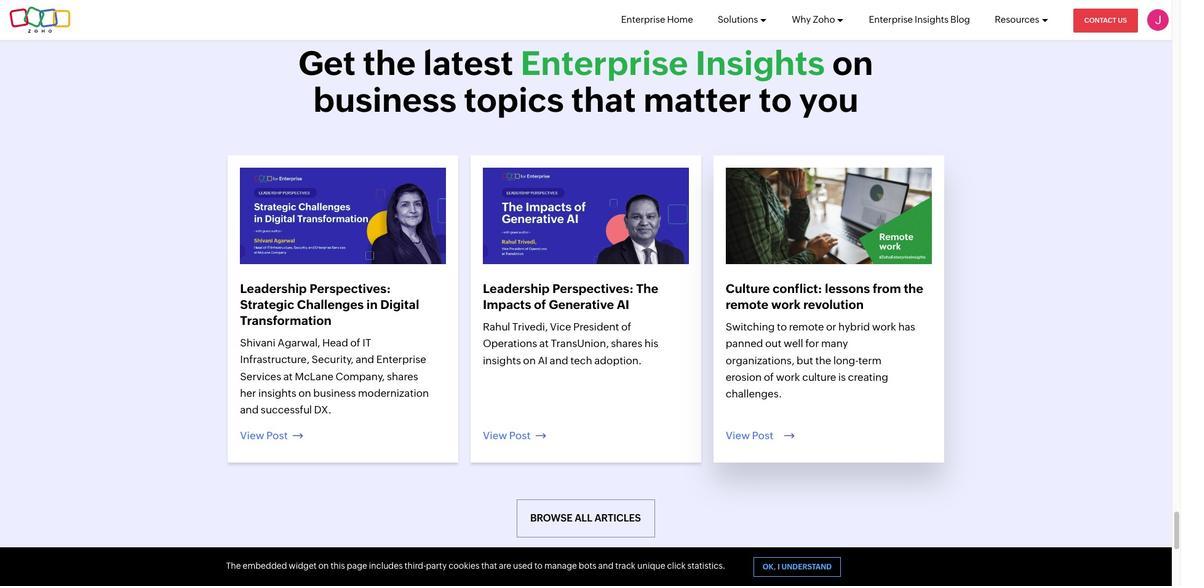 Task type: describe. For each thing, give the bounding box(es) containing it.
1 horizontal spatial insights
[[915, 14, 949, 25]]

view post for culture conflict: lessons from the remote work revolution
[[726, 430, 774, 443]]

page
[[347, 562, 367, 572]]

click
[[667, 562, 686, 572]]

ok,
[[763, 564, 776, 572]]

culture
[[726, 282, 770, 296]]

president
[[573, 321, 619, 334]]

many
[[821, 338, 848, 350]]

manage
[[544, 562, 577, 572]]

his
[[645, 338, 659, 350]]

unique
[[637, 562, 665, 572]]

view for leadership perspectives: the impacts of generative ai
[[483, 430, 507, 443]]

browse all articles link
[[517, 500, 655, 538]]

transformation
[[240, 314, 332, 328]]

conflict:
[[773, 282, 822, 296]]

remote inside culture conflict: lessons from the remote work revolution
[[726, 298, 769, 312]]

company,
[[336, 371, 385, 383]]

of inside shivani agarwal, head of it infrastructure, security, and enterprise services at mclane company, shares her insights on business modernization and successful dx.
[[350, 337, 360, 350]]

services
[[240, 371, 281, 383]]

or
[[826, 321, 837, 334]]

panned
[[726, 338, 763, 350]]

it
[[363, 337, 371, 350]]

i
[[778, 564, 780, 572]]

embedded
[[243, 562, 287, 572]]

well
[[784, 338, 803, 350]]

0 horizontal spatial the
[[226, 562, 241, 572]]

strategic
[[240, 298, 294, 312]]

enterprise insights blog
[[869, 14, 970, 25]]

long-
[[834, 355, 859, 367]]

from
[[873, 282, 901, 296]]

post for leadership perspectives: strategic challenges in digital transformation
[[266, 430, 288, 443]]

challenges
[[297, 298, 364, 312]]

generative
[[549, 298, 614, 312]]

switching to remote or hybrid work has panned out well for many organizations, but the long-term erosion of work culture is creating challenges.
[[726, 321, 915, 401]]

work inside culture conflict: lessons from the remote work revolution
[[771, 298, 801, 312]]

shivani agarwal, head of it infrastructure, security, and enterprise services at mclane company, shares her insights on business modernization and successful dx.
[[240, 337, 429, 417]]

and down her
[[240, 404, 259, 417]]

get
[[299, 44, 356, 82]]

impacts
[[483, 298, 531, 312]]

0 horizontal spatial the
[[363, 44, 416, 82]]

perspectives: for digital
[[310, 282, 391, 296]]

to inside the on business topics that matter to you
[[759, 81, 792, 119]]

enterprise inside "enterprise insights blog" link
[[869, 14, 913, 25]]

ai inside rahul trivedi, vice president of operations at transunion, shares his insights on ai and tech adoption.
[[538, 355, 548, 367]]

get the latest enterprise insights
[[299, 44, 825, 82]]

to inside switching to remote or hybrid work has panned out well for many organizations, but the long-term erosion of work culture is creating challenges.
[[777, 321, 787, 334]]

post for culture conflict: lessons from the remote work revolution
[[752, 430, 774, 443]]

business inside shivani agarwal, head of it infrastructure, security, and enterprise services at mclane company, shares her insights on business modernization and successful dx.
[[313, 388, 356, 400]]

2 vertical spatial to
[[534, 562, 543, 572]]

includes
[[369, 562, 403, 572]]

leadership for challenges
[[240, 282, 307, 296]]

the transformative power of executive dashboards image
[[483, 168, 689, 264]]

on left this
[[318, 562, 329, 572]]

term
[[859, 355, 882, 367]]

james peterson image
[[1148, 9, 1169, 31]]

and inside rahul trivedi, vice president of operations at transunion, shares his insights on ai and tech adoption.
[[550, 355, 568, 367]]

why zoho
[[792, 14, 835, 25]]

tech
[[570, 355, 592, 367]]

enterprise home link
[[621, 0, 693, 39]]

digital
[[380, 298, 419, 312]]

her
[[240, 388, 256, 400]]

of inside switching to remote or hybrid work has panned out well for many organizations, but the long-term erosion of work culture is creating challenges.
[[764, 372, 774, 384]]

1 vertical spatial that
[[481, 562, 497, 572]]

contact us link
[[1073, 9, 1138, 33]]

leadership perspectives: strategic challenges in digital transformation
[[240, 282, 419, 328]]

enterprise home
[[621, 14, 693, 25]]

1 vertical spatial work
[[872, 321, 896, 334]]

view post for leadership perspectives: strategic challenges in digital transformation
[[240, 430, 288, 443]]

contact
[[1085, 17, 1117, 24]]

head
[[322, 337, 348, 350]]

hybrid
[[839, 321, 870, 334]]

home
[[667, 14, 693, 25]]

you
[[799, 81, 859, 119]]

leadership perspectives: the impacts of generative ai
[[483, 282, 659, 312]]

adoption.
[[594, 355, 642, 367]]

the inside leadership perspectives: the impacts of generative ai
[[636, 282, 659, 296]]

erosion
[[726, 372, 762, 384]]

and right bots
[[598, 562, 614, 572]]

ok, i understand
[[763, 564, 832, 572]]

infrastructure,
[[240, 354, 310, 366]]

shivani
[[240, 337, 276, 350]]



Task type: locate. For each thing, give the bounding box(es) containing it.
1 vertical spatial remote
[[789, 321, 824, 334]]

business
[[313, 81, 457, 119], [313, 388, 356, 400]]

revolution
[[804, 298, 864, 312]]

the embedded widget on this page includes third-party cookies that are used to manage bots and track unique click statistics.
[[226, 562, 726, 572]]

2 leadership from the left
[[483, 282, 550, 296]]

of inside rahul trivedi, vice president of operations at transunion, shares his insights on ai and tech adoption.
[[621, 321, 631, 334]]

of down organizations,
[[764, 372, 774, 384]]

ai up president
[[617, 298, 630, 312]]

work left has
[[872, 321, 896, 334]]

0 horizontal spatial shares
[[387, 371, 418, 383]]

and left tech
[[550, 355, 568, 367]]

0 vertical spatial to
[[759, 81, 792, 119]]

2 view from the left
[[483, 430, 507, 443]]

bots
[[579, 562, 597, 572]]

successful
[[261, 404, 312, 417]]

used
[[513, 562, 533, 572]]

1 vertical spatial insights
[[696, 44, 825, 82]]

0 vertical spatial the
[[363, 44, 416, 82]]

on
[[832, 44, 874, 82], [523, 355, 536, 367], [299, 388, 311, 400], [318, 562, 329, 572]]

0 horizontal spatial post
[[266, 430, 288, 443]]

leadership inside "leadership perspectives: strategic challenges in digital transformation"
[[240, 282, 307, 296]]

transunion,
[[551, 338, 609, 350]]

modernization
[[358, 388, 429, 400]]

of up trivedi,
[[534, 298, 546, 312]]

cookies
[[449, 562, 480, 572]]

1 perspectives: from the left
[[310, 282, 391, 296]]

the
[[636, 282, 659, 296], [226, 562, 241, 572]]

0 horizontal spatial view post
[[240, 430, 288, 443]]

widget
[[289, 562, 317, 572]]

the left embedded on the left bottom of page
[[226, 562, 241, 572]]

statistics.
[[688, 562, 726, 572]]

remote down culture
[[726, 298, 769, 312]]

on down operations
[[523, 355, 536, 367]]

2 vertical spatial work
[[776, 372, 800, 384]]

the
[[363, 44, 416, 82], [904, 282, 924, 296], [816, 355, 831, 367]]

view post
[[240, 430, 288, 443], [483, 430, 531, 443], [726, 430, 774, 443]]

understand
[[782, 564, 832, 572]]

track
[[615, 562, 636, 572]]

that inside the on business topics that matter to you
[[571, 81, 636, 119]]

mclane
[[295, 371, 334, 383]]

in
[[367, 298, 378, 312]]

matter
[[644, 81, 752, 119]]

that
[[571, 81, 636, 119], [481, 562, 497, 572]]

2 view post from the left
[[483, 430, 531, 443]]

0 horizontal spatial insights
[[696, 44, 825, 82]]

for
[[806, 338, 819, 350]]

0 horizontal spatial view
[[240, 430, 264, 443]]

leadership inside leadership perspectives: the impacts of generative ai
[[483, 282, 550, 296]]

dx.
[[314, 404, 332, 417]]

1 horizontal spatial that
[[571, 81, 636, 119]]

at down trivedi,
[[540, 338, 549, 350]]

insights inside shivani agarwal, head of it infrastructure, security, and enterprise services at mclane company, shares her insights on business modernization and successful dx.
[[258, 388, 296, 400]]

1 business from the top
[[313, 81, 457, 119]]

out
[[765, 338, 782, 350]]

remote inside switching to remote or hybrid work has panned out well for many organizations, but the long-term erosion of work culture is creating challenges.
[[789, 321, 824, 334]]

1 horizontal spatial shares
[[611, 338, 642, 350]]

work down conflict:
[[771, 298, 801, 312]]

on business topics that matter to you
[[313, 44, 874, 119]]

ai inside leadership perspectives: the impacts of generative ai
[[617, 298, 630, 312]]

1 post from the left
[[266, 430, 288, 443]]

leadership up the impacts
[[483, 282, 550, 296]]

insights
[[915, 14, 949, 25], [696, 44, 825, 82]]

organizations,
[[726, 355, 795, 367]]

on down mclane
[[299, 388, 311, 400]]

perspectives: inside leadership perspectives: the impacts of generative ai
[[552, 282, 634, 296]]

3 view from the left
[[726, 430, 750, 443]]

0 horizontal spatial at
[[283, 371, 293, 383]]

1 vertical spatial the
[[904, 282, 924, 296]]

0 horizontal spatial insights
[[258, 388, 296, 400]]

security,
[[312, 354, 354, 366]]

articles
[[595, 513, 641, 525]]

2 horizontal spatial view post
[[726, 430, 774, 443]]

the case for zero-party data image
[[240, 168, 446, 264]]

0 vertical spatial that
[[571, 81, 636, 119]]

work
[[771, 298, 801, 312], [872, 321, 896, 334], [776, 372, 800, 384]]

2 horizontal spatial the
[[904, 282, 924, 296]]

but
[[797, 355, 813, 367]]

0 vertical spatial remote
[[726, 298, 769, 312]]

on inside shivani agarwal, head of it infrastructure, security, and enterprise services at mclane company, shares her insights on business modernization and successful dx.
[[299, 388, 311, 400]]

of inside leadership perspectives: the impacts of generative ai
[[534, 298, 546, 312]]

1 vertical spatial ai
[[538, 355, 548, 367]]

agarwal,
[[278, 337, 320, 350]]

enterprise inside shivani agarwal, head of it infrastructure, security, and enterprise services at mclane company, shares her insights on business modernization and successful dx.
[[376, 354, 426, 366]]

the up his
[[636, 282, 659, 296]]

creating
[[848, 372, 889, 384]]

all
[[575, 513, 593, 525]]

us
[[1118, 17, 1127, 24]]

third-
[[405, 562, 426, 572]]

view for culture conflict: lessons from the remote work revolution
[[726, 430, 750, 443]]

1 vertical spatial the
[[226, 562, 241, 572]]

contact us
[[1085, 17, 1127, 24]]

vice
[[550, 321, 571, 334]]

of left it on the bottom left of the page
[[350, 337, 360, 350]]

of
[[534, 298, 546, 312], [621, 321, 631, 334], [350, 337, 360, 350], [764, 372, 774, 384]]

on down zoho
[[832, 44, 874, 82]]

1 horizontal spatial ai
[[617, 298, 630, 312]]

resources
[[995, 14, 1040, 25]]

0 vertical spatial business
[[313, 81, 457, 119]]

insights down operations
[[483, 355, 521, 367]]

0 vertical spatial at
[[540, 338, 549, 350]]

0 horizontal spatial that
[[481, 562, 497, 572]]

0 horizontal spatial perspectives:
[[310, 282, 391, 296]]

and down it on the bottom left of the page
[[356, 354, 374, 366]]

insights down 'solutions'
[[696, 44, 825, 82]]

of right president
[[621, 321, 631, 334]]

0 vertical spatial the
[[636, 282, 659, 296]]

view for leadership perspectives: strategic challenges in digital transformation
[[240, 430, 264, 443]]

to up out
[[777, 321, 787, 334]]

0 vertical spatial work
[[771, 298, 801, 312]]

the evolving c-suite image
[[726, 168, 932, 264]]

insights inside rahul trivedi, vice president of operations at transunion, shares his insights on ai and tech adoption.
[[483, 355, 521, 367]]

party
[[426, 562, 447, 572]]

0 vertical spatial shares
[[611, 338, 642, 350]]

zoho
[[813, 14, 835, 25]]

1 horizontal spatial the
[[636, 282, 659, 296]]

1 vertical spatial to
[[777, 321, 787, 334]]

at inside shivani agarwal, head of it infrastructure, security, and enterprise services at mclane company, shares her insights on business modernization and successful dx.
[[283, 371, 293, 383]]

post
[[266, 430, 288, 443], [509, 430, 531, 443], [752, 430, 774, 443]]

business inside the on business topics that matter to you
[[313, 81, 457, 119]]

zoho enterprise logo image
[[9, 6, 71, 34]]

shares inside shivani agarwal, head of it infrastructure, security, and enterprise services at mclane company, shares her insights on business modernization and successful dx.
[[387, 371, 418, 383]]

topics
[[464, 81, 564, 119]]

to
[[759, 81, 792, 119], [777, 321, 787, 334], [534, 562, 543, 572]]

perspectives: inside "leadership perspectives: strategic challenges in digital transformation"
[[310, 282, 391, 296]]

at down infrastructure,
[[283, 371, 293, 383]]

the inside switching to remote or hybrid work has panned out well for many organizations, but the long-term erosion of work culture is creating challenges.
[[816, 355, 831, 367]]

and
[[356, 354, 374, 366], [550, 355, 568, 367], [240, 404, 259, 417], [598, 562, 614, 572]]

is
[[839, 372, 846, 384]]

leadership
[[240, 282, 307, 296], [483, 282, 550, 296]]

this
[[331, 562, 345, 572]]

challenges.
[[726, 388, 782, 401]]

to right used
[[534, 562, 543, 572]]

insights up successful
[[258, 388, 296, 400]]

post for leadership perspectives: the impacts of generative ai
[[509, 430, 531, 443]]

insights left blog at the right top of the page
[[915, 14, 949, 25]]

1 leadership from the left
[[240, 282, 307, 296]]

are
[[499, 562, 511, 572]]

browse all articles
[[530, 513, 641, 525]]

switching
[[726, 321, 775, 334]]

1 horizontal spatial the
[[816, 355, 831, 367]]

shares up the adoption.
[[611, 338, 642, 350]]

shares up modernization at left bottom
[[387, 371, 418, 383]]

rahul
[[483, 321, 510, 334]]

1 vertical spatial business
[[313, 388, 356, 400]]

on inside the on business topics that matter to you
[[832, 44, 874, 82]]

2 horizontal spatial post
[[752, 430, 774, 443]]

solutions
[[718, 14, 758, 25]]

shares inside rahul trivedi, vice president of operations at transunion, shares his insights on ai and tech adoption.
[[611, 338, 642, 350]]

1 view from the left
[[240, 430, 264, 443]]

1 horizontal spatial perspectives:
[[552, 282, 634, 296]]

culture
[[802, 372, 836, 384]]

latest
[[423, 44, 513, 82]]

on inside rahul trivedi, vice president of operations at transunion, shares his insights on ai and tech adoption.
[[523, 355, 536, 367]]

culture conflict: lessons from the remote work revolution
[[726, 282, 924, 312]]

perspectives: up challenges at the left bottom of page
[[310, 282, 391, 296]]

has
[[899, 321, 915, 334]]

rahul trivedi, vice president of operations at transunion, shares his insights on ai and tech adoption.
[[483, 321, 659, 367]]

why
[[792, 14, 811, 25]]

1 horizontal spatial insights
[[483, 355, 521, 367]]

at
[[540, 338, 549, 350], [283, 371, 293, 383]]

enterprise inside enterprise home link
[[621, 14, 665, 25]]

work down but
[[776, 372, 800, 384]]

the inside culture conflict: lessons from the remote work revolution
[[904, 282, 924, 296]]

0 horizontal spatial remote
[[726, 298, 769, 312]]

leadership up strategic
[[240, 282, 307, 296]]

2 post from the left
[[509, 430, 531, 443]]

2 perspectives: from the left
[[552, 282, 634, 296]]

ai down trivedi,
[[538, 355, 548, 367]]

3 post from the left
[[752, 430, 774, 443]]

ai
[[617, 298, 630, 312], [538, 355, 548, 367]]

1 horizontal spatial leadership
[[483, 282, 550, 296]]

0 horizontal spatial ai
[[538, 355, 548, 367]]

to left you
[[759, 81, 792, 119]]

1 horizontal spatial view post
[[483, 430, 531, 443]]

1 vertical spatial insights
[[258, 388, 296, 400]]

0 horizontal spatial leadership
[[240, 282, 307, 296]]

1 horizontal spatial post
[[509, 430, 531, 443]]

0 vertical spatial insights
[[915, 14, 949, 25]]

1 horizontal spatial remote
[[789, 321, 824, 334]]

2 business from the top
[[313, 388, 356, 400]]

lessons
[[825, 282, 870, 296]]

1 vertical spatial shares
[[387, 371, 418, 383]]

perspectives: up generative
[[552, 282, 634, 296]]

1 view post from the left
[[240, 430, 288, 443]]

remote up the for
[[789, 321, 824, 334]]

2 vertical spatial the
[[816, 355, 831, 367]]

leadership for impacts
[[483, 282, 550, 296]]

1 horizontal spatial view
[[483, 430, 507, 443]]

0 vertical spatial insights
[[483, 355, 521, 367]]

at inside rahul trivedi, vice president of operations at transunion, shares his insights on ai and tech adoption.
[[540, 338, 549, 350]]

blog
[[951, 14, 970, 25]]

2 horizontal spatial view
[[726, 430, 750, 443]]

1 horizontal spatial at
[[540, 338, 549, 350]]

trivedi,
[[512, 321, 548, 334]]

browse
[[530, 513, 573, 525]]

view post for leadership perspectives: the impacts of generative ai
[[483, 430, 531, 443]]

1 vertical spatial at
[[283, 371, 293, 383]]

3 view post from the left
[[726, 430, 774, 443]]

0 vertical spatial ai
[[617, 298, 630, 312]]

enterprise insights blog link
[[869, 0, 970, 39]]

perspectives: for generative
[[552, 282, 634, 296]]

operations
[[483, 338, 537, 350]]



Task type: vqa. For each thing, say whether or not it's contained in the screenshot.
the bottommost .
no



